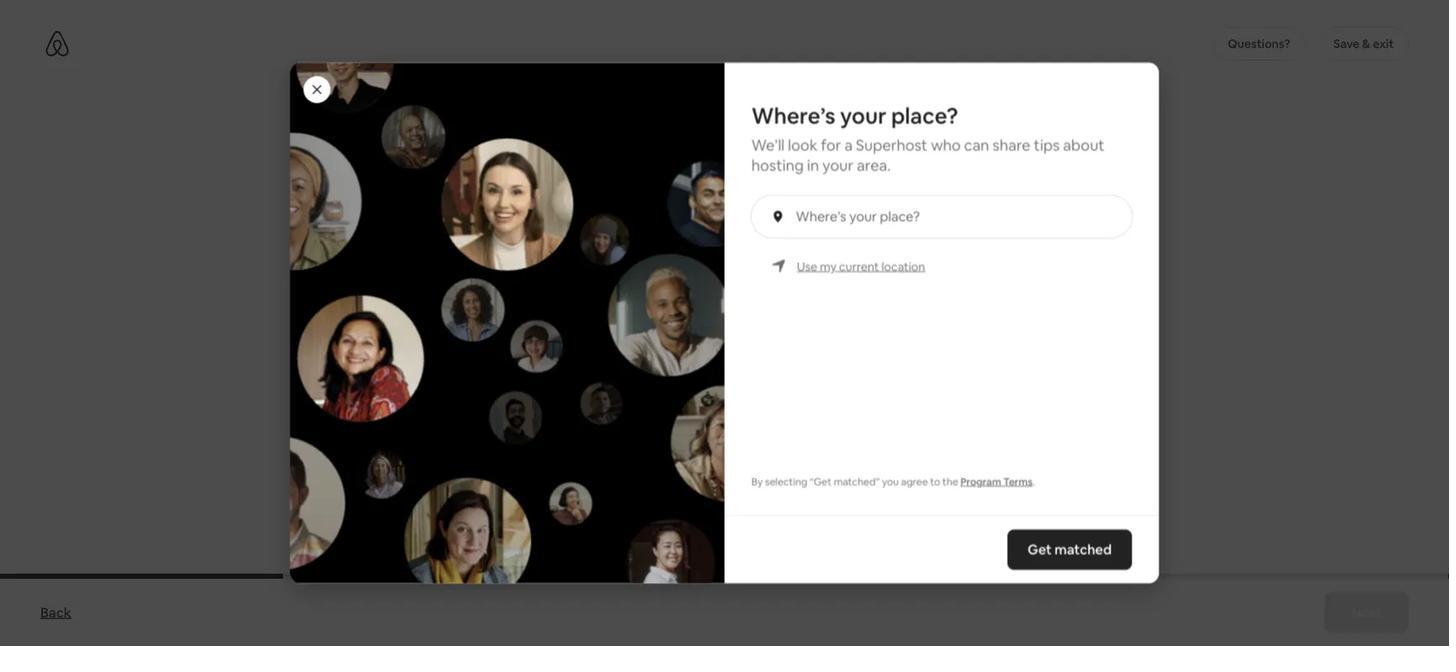 Task type: vqa. For each thing, say whether or not it's contained in the screenshot.
4th the –
no



Task type: describe. For each thing, give the bounding box(es) containing it.
matched"
[[834, 476, 880, 489]]

made
[[825, 142, 865, 161]]

location
[[882, 259, 925, 274]]

place?
[[891, 101, 958, 130]]

save & exit inside button
[[1334, 36, 1394, 51]]

use my current location button
[[797, 258, 925, 275]]

tips
[[1034, 135, 1060, 155]]

where's your place? we'll look for a superhost who can share tips about hosting in your area.
[[752, 101, 1105, 175]]

selecting
[[765, 476, 808, 489]]

has
[[720, 378, 755, 406]]

can right you
[[547, 413, 569, 430]]

reservation.
[[880, 142, 962, 161]]

your progress has been saved you can continue anytime. if you need help, you can match with an experienced host who can help you finish your listing.
[[521, 378, 929, 450]]

a inside button
[[836, 508, 843, 525]]

where's
[[459, 102, 563, 137]]

located?
[[706, 102, 817, 137]]

listing.
[[850, 433, 889, 450]]

matched
[[1055, 542, 1112, 559]]

you right if
[[697, 413, 720, 430]]

if
[[686, 413, 694, 430]]

a inside where's your place located? your address is only shared with guests after they've made a reservation.
[[869, 142, 877, 161]]

.
[[1033, 476, 1035, 489]]

your down "for"
[[823, 155, 854, 175]]

shared
[[599, 142, 646, 161]]

"get
[[810, 476, 832, 489]]

by
[[752, 476, 763, 489]]

help
[[728, 433, 755, 450]]

superhost inside button
[[846, 508, 912, 525]]

program
[[961, 476, 1002, 489]]

been
[[760, 378, 812, 406]]

exit inside button
[[1373, 36, 1394, 51]]

match with a superhost button
[[742, 497, 932, 537]]

hosting
[[752, 155, 804, 175]]

by selecting "get matched" you agree to the program terms .
[[752, 476, 1035, 489]]

an
[[914, 413, 929, 430]]

need
[[723, 413, 755, 430]]

current
[[839, 259, 879, 274]]

the
[[943, 476, 959, 489]]

finish
[[783, 433, 816, 450]]

your inside where's your place located? your address is only shared with guests after they've made a reservation.
[[459, 142, 491, 161]]

where's your place located? your address is only shared with guests after they've made a reservation.
[[459, 102, 962, 161]]

program terms link
[[961, 476, 1033, 489]]

save inside button
[[1334, 36, 1360, 51]]

saved
[[817, 378, 877, 406]]

your up made at the top right
[[840, 101, 887, 130]]

help,
[[758, 413, 787, 430]]

get matched button
[[1008, 530, 1132, 571]]

anytime.
[[630, 413, 683, 430]]

save & exit link
[[509, 500, 595, 534]]

questions? button
[[1213, 27, 1306, 61]]

match
[[841, 413, 881, 430]]

superhost inside where's your place? we'll look for a superhost who can share tips about hosting in your area.
[[856, 135, 928, 155]]

terms
[[1004, 476, 1033, 489]]

get
[[1028, 542, 1052, 559]]

& inside save & exit button
[[1363, 36, 1371, 51]]

& inside the save & exit link
[[550, 508, 560, 525]]

progress
[[624, 378, 715, 406]]

share
[[993, 135, 1031, 155]]

guests
[[683, 142, 730, 161]]

get matched
[[1028, 542, 1112, 559]]

with inside your progress has been saved you can continue anytime. if you need help, you can match with an experienced host who can help you finish your listing.
[[884, 413, 911, 430]]

experienced
[[560, 433, 638, 450]]

get matched with a superhost dialog
[[222, 13, 1159, 609]]

in
[[807, 155, 819, 175]]

with inside where's your place located? your address is only shared with guests after they've made a reservation.
[[650, 142, 680, 161]]



Task type: locate. For each thing, give the bounding box(es) containing it.
questions?
[[1228, 36, 1291, 51]]

1 horizontal spatial with
[[805, 508, 833, 525]]

1 vertical spatial exit
[[563, 508, 587, 525]]

1 vertical spatial with
[[884, 413, 911, 430]]

you left agree
[[882, 476, 899, 489]]

a down matched"
[[836, 508, 843, 525]]

1 vertical spatial superhost
[[846, 508, 912, 525]]

2 horizontal spatial with
[[884, 413, 911, 430]]

a inside where's your place? we'll look for a superhost who can share tips about hosting in your area.
[[845, 135, 853, 155]]

who
[[931, 135, 961, 155], [673, 433, 700, 450]]

1 horizontal spatial who
[[931, 135, 961, 155]]

we'll
[[752, 135, 785, 155]]

0 vertical spatial your
[[459, 142, 491, 161]]

place
[[632, 102, 701, 137]]

a right made at the top right
[[869, 142, 877, 161]]

your left address
[[459, 142, 491, 161]]

with inside button
[[805, 508, 833, 525]]

1 horizontal spatial save
[[1334, 36, 1360, 51]]

0 horizontal spatial your
[[459, 142, 491, 161]]

can left share
[[964, 135, 990, 155]]

0 vertical spatial superhost
[[856, 135, 928, 155]]

your inside your progress has been saved you can continue anytime. if you need help, you can match with an experienced host who can help you finish your listing.
[[819, 433, 847, 450]]

who inside where's your place? we'll look for a superhost who can share tips about hosting in your area.
[[931, 135, 961, 155]]

1 horizontal spatial your
[[572, 378, 619, 406]]

1 vertical spatial save
[[518, 508, 547, 525]]

next
[[1352, 604, 1382, 622]]

my
[[820, 259, 837, 274]]

2 horizontal spatial a
[[869, 142, 877, 161]]

you
[[697, 413, 720, 430], [790, 413, 813, 430], [758, 433, 780, 450], [882, 476, 899, 489]]

superhost up 'area.'
[[856, 135, 928, 155]]

your inside your progress has been saved you can continue anytime. if you need help, you can match with an experienced host who can help you finish your listing.
[[572, 378, 619, 406]]

1 horizontal spatial a
[[845, 135, 853, 155]]

with left an
[[884, 413, 911, 430]]

can inside where's your place? we'll look for a superhost who can share tips about hosting in your area.
[[964, 135, 990, 155]]

next button
[[1325, 593, 1409, 633]]

back button
[[32, 596, 80, 630]]

save & exit
[[1334, 36, 1394, 51], [518, 508, 587, 525]]

0 horizontal spatial who
[[673, 433, 700, 450]]

your
[[459, 142, 491, 161], [572, 378, 619, 406]]

your up continue
[[572, 378, 619, 406]]

who down if
[[673, 433, 700, 450]]

0 horizontal spatial save & exit
[[518, 508, 587, 525]]

exit
[[1373, 36, 1394, 51], [563, 508, 587, 525]]

0 horizontal spatial &
[[550, 508, 560, 525]]

0 vertical spatial save & exit
[[1334, 36, 1394, 51]]

match with a superhost
[[763, 508, 912, 525]]

can left help
[[703, 433, 725, 450]]

0 vertical spatial exit
[[1373, 36, 1394, 51]]

a
[[845, 135, 853, 155], [869, 142, 877, 161], [836, 508, 843, 525]]

with down place
[[650, 142, 680, 161]]

back
[[40, 604, 71, 622]]

0 horizontal spatial a
[[836, 508, 843, 525]]

airbnb homepage image
[[44, 30, 71, 57]]

0 horizontal spatial with
[[650, 142, 680, 161]]

after
[[733, 142, 767, 161]]

continue
[[572, 413, 627, 430]]

0 vertical spatial who
[[931, 135, 961, 155]]

save
[[1334, 36, 1360, 51], [518, 508, 547, 525]]

you down help, at the bottom right of page
[[758, 433, 780, 450]]

use my current location
[[797, 259, 925, 274]]

superhost down by selecting "get matched" you agree to the program terms .
[[846, 508, 912, 525]]

your
[[840, 101, 887, 130], [569, 102, 626, 137], [823, 155, 854, 175], [819, 433, 847, 450]]

only
[[566, 142, 595, 161]]

Where's your place? field
[[796, 209, 1112, 224]]

agree
[[901, 476, 928, 489]]

they've
[[771, 142, 822, 161]]

area.
[[857, 155, 891, 175]]

with down "get
[[805, 508, 833, 525]]

address
[[494, 142, 549, 161]]

your right finish
[[819, 433, 847, 450]]

&
[[1363, 36, 1371, 51], [550, 508, 560, 525]]

0 horizontal spatial exit
[[563, 508, 587, 525]]

you up finish
[[790, 413, 813, 430]]

you inside get matched with a superhost 'dialog'
[[882, 476, 899, 489]]

1 horizontal spatial exit
[[1373, 36, 1394, 51]]

a right "for"
[[845, 135, 853, 155]]

where's
[[752, 101, 836, 130]]

0 vertical spatial save
[[1334, 36, 1360, 51]]

1 horizontal spatial &
[[1363, 36, 1371, 51]]

1 vertical spatial save & exit
[[518, 508, 587, 525]]

1 vertical spatial who
[[673, 433, 700, 450]]

about
[[1063, 135, 1105, 155]]

1 horizontal spatial save & exit
[[1334, 36, 1394, 51]]

1 vertical spatial &
[[550, 508, 560, 525]]

to
[[931, 476, 941, 489]]

who inside your progress has been saved you can continue anytime. if you need help, you can match with an experienced host who can help you finish your listing.
[[673, 433, 700, 450]]

match
[[763, 508, 802, 525]]

0 horizontal spatial save
[[518, 508, 547, 525]]

can
[[964, 135, 990, 155], [547, 413, 569, 430], [816, 413, 838, 430], [703, 433, 725, 450]]

0 vertical spatial with
[[650, 142, 680, 161]]

1 vertical spatial your
[[572, 378, 619, 406]]

who down place?
[[931, 135, 961, 155]]

save & exit button
[[1319, 27, 1409, 61]]

your inside where's your place located? your address is only shared with guests after they've made a reservation.
[[569, 102, 626, 137]]

you
[[521, 413, 544, 430]]

host
[[641, 433, 670, 450]]

0 vertical spatial &
[[1363, 36, 1371, 51]]

look
[[788, 135, 818, 155]]

is
[[553, 142, 563, 161]]

2 vertical spatial with
[[805, 508, 833, 525]]

superhost
[[856, 135, 928, 155], [846, 508, 912, 525]]

your up only on the top left of the page
[[569, 102, 626, 137]]

with
[[650, 142, 680, 161], [884, 413, 911, 430], [805, 508, 833, 525]]

use
[[797, 259, 818, 274]]

for
[[821, 135, 841, 155]]

can up finish
[[816, 413, 838, 430]]



